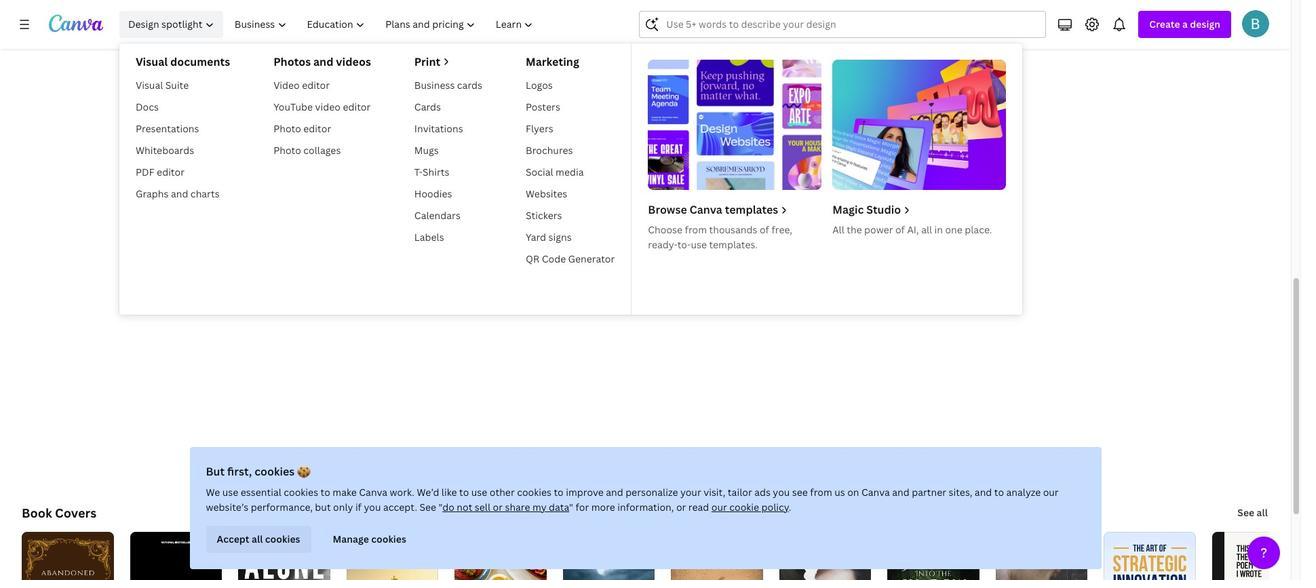 Task type: describe. For each thing, give the bounding box(es) containing it.
0 horizontal spatial use
[[222, 486, 238, 499]]

presentations link
[[130, 118, 236, 140]]

see all link
[[1236, 499, 1270, 527]]

analyze
[[1007, 486, 1041, 499]]

docs
[[136, 100, 159, 113]]

but
[[315, 501, 331, 514]]

spotlight
[[162, 18, 202, 31]]

qr code generator link
[[520, 248, 620, 270]]

brad klo image
[[1242, 10, 1270, 37]]

visual for visual suite
[[136, 79, 163, 92]]

business cards link
[[409, 75, 488, 96]]

performance,
[[251, 501, 313, 514]]

accept.
[[383, 501, 417, 514]]

templates
[[725, 202, 778, 217]]

visual suite
[[136, 79, 189, 92]]

editor for video editor
[[302, 79, 330, 92]]

first,
[[227, 464, 252, 479]]

brochures
[[526, 144, 573, 157]]

work.
[[390, 486, 415, 499]]

signs
[[549, 231, 572, 244]]

design spotlight button
[[119, 11, 223, 38]]

calendars link
[[409, 205, 488, 227]]

docs link
[[130, 96, 236, 118]]

0 vertical spatial you
[[773, 486, 790, 499]]

visual suite link
[[130, 75, 236, 96]]

video
[[274, 79, 300, 92]]

marketing
[[526, 54, 579, 69]]

create a design
[[1150, 18, 1221, 31]]

and down pdf editor link
[[171, 187, 188, 200]]

pdf editor
[[136, 166, 185, 178]]

and up video editor link
[[313, 54, 334, 69]]

labels link
[[409, 227, 488, 248]]

videos
[[336, 54, 371, 69]]

power
[[865, 223, 893, 236]]

book covers link
[[22, 505, 96, 521]]

t-
[[414, 166, 423, 178]]

your
[[680, 486, 701, 499]]

logos
[[526, 79, 553, 92]]

code
[[542, 252, 566, 265]]

canva inside design spotlight menu
[[690, 202, 723, 217]]

sell
[[475, 501, 491, 514]]

media
[[556, 166, 584, 178]]

studio
[[867, 202, 901, 217]]

design
[[128, 18, 159, 31]]

logos link
[[520, 75, 620, 96]]

🍪
[[297, 464, 311, 479]]

create a design button
[[1139, 11, 1232, 38]]

youtube video editor
[[274, 100, 371, 113]]

cookies down accept.
[[371, 533, 406, 546]]

do
[[443, 501, 455, 514]]

photo collages link
[[268, 140, 376, 161]]

graphs and charts link
[[130, 183, 236, 205]]

calendars
[[414, 209, 461, 222]]

cookies down 🍪
[[284, 486, 318, 499]]

yard
[[526, 231, 546, 244]]

photos and videos
[[274, 54, 371, 69]]

visit,
[[704, 486, 726, 499]]

stickers link
[[520, 205, 620, 227]]

and left partner
[[892, 486, 910, 499]]

only
[[333, 501, 353, 514]]

3 to from the left
[[554, 486, 564, 499]]

all
[[833, 223, 845, 236]]

book covers
[[22, 505, 96, 521]]

partner
[[912, 486, 947, 499]]

editor for photo editor
[[304, 122, 331, 135]]

see all
[[1238, 506, 1268, 519]]

visual documents
[[136, 54, 230, 69]]

not
[[457, 501, 473, 514]]

like
[[442, 486, 457, 499]]

whiteboards link
[[130, 140, 236, 161]]

browse canva templates
[[648, 202, 778, 217]]

t-shirts
[[414, 166, 450, 178]]

business cards
[[414, 79, 482, 92]]

cards link
[[409, 96, 488, 118]]

we'd
[[417, 486, 439, 499]]

posters link
[[520, 96, 620, 118]]

essential
[[241, 486, 281, 499]]

cards
[[414, 100, 441, 113]]

graphs
[[136, 187, 169, 200]]

information,
[[618, 501, 674, 514]]

photo for photo editor
[[274, 122, 301, 135]]

book
[[22, 505, 52, 521]]

shirts
[[423, 166, 450, 178]]

2 horizontal spatial canva
[[862, 486, 890, 499]]

but first, cookies 🍪
[[206, 464, 311, 479]]

pdf
[[136, 166, 154, 178]]

a
[[1183, 18, 1188, 31]]

ready-
[[648, 238, 678, 251]]

" inside we use essential cookies to make canva work. we'd like to use other cookies to improve and personalize your visit, tailor ads you see from us on canva and partner sites, and to analyze our website's performance, but only if you accept. see "
[[439, 501, 443, 514]]

choose
[[648, 223, 683, 236]]

cookies up essential
[[255, 464, 295, 479]]

yard signs link
[[520, 227, 620, 248]]

do not sell or share my data link
[[443, 501, 569, 514]]

documents
[[170, 54, 230, 69]]

create
[[1150, 18, 1180, 31]]

all for see all
[[1257, 506, 1268, 519]]

.
[[789, 501, 791, 514]]



Task type: vqa. For each thing, say whether or not it's contained in the screenshot.
us
yes



Task type: locate. For each thing, give the bounding box(es) containing it.
accept all cookies button
[[206, 526, 311, 553]]

0 horizontal spatial canva
[[359, 486, 388, 499]]

2 or from the left
[[676, 501, 686, 514]]

thousands
[[709, 223, 758, 236]]

business
[[414, 79, 455, 92]]

photo
[[274, 122, 301, 135], [274, 144, 301, 157]]

all inside button
[[252, 533, 263, 546]]

websites link
[[520, 183, 620, 205]]

of
[[760, 223, 769, 236], [896, 223, 905, 236]]

" left for
[[569, 501, 573, 514]]

see inside we use essential cookies to make canva work. we'd like to use other cookies to improve and personalize your visit, tailor ads you see from us on canva and partner sites, and to analyze our website's performance, but only if you accept. see "
[[420, 501, 436, 514]]

use
[[691, 238, 707, 251], [222, 486, 238, 499], [471, 486, 487, 499]]

mugs link
[[409, 140, 488, 161]]

we
[[206, 486, 220, 499]]

all
[[922, 223, 932, 236], [1257, 506, 1268, 519], [252, 533, 263, 546]]

1 " from the left
[[439, 501, 443, 514]]

use up sell
[[471, 486, 487, 499]]

manage cookies
[[333, 533, 406, 546]]

0 vertical spatial from
[[685, 223, 707, 236]]

see inside see all link
[[1238, 506, 1255, 519]]

0 horizontal spatial our
[[712, 501, 727, 514]]

editor inside photo editor link
[[304, 122, 331, 135]]

1 horizontal spatial "
[[569, 501, 573, 514]]

2 horizontal spatial use
[[691, 238, 707, 251]]

to right like
[[459, 486, 469, 499]]

from left us
[[810, 486, 832, 499]]

ai,
[[907, 223, 919, 236]]

to up data
[[554, 486, 564, 499]]

editor right video
[[343, 100, 371, 113]]

1 vertical spatial photo
[[274, 144, 301, 157]]

1 vertical spatial all
[[1257, 506, 1268, 519]]

video editor link
[[268, 75, 376, 96]]

1 photo from the top
[[274, 122, 301, 135]]

canva right on
[[862, 486, 890, 499]]

to up "but"
[[321, 486, 330, 499]]

1 vertical spatial you
[[364, 501, 381, 514]]

2 to from the left
[[459, 486, 469, 499]]

place.
[[965, 223, 992, 236]]

video editor
[[274, 79, 330, 92]]

flyers link
[[520, 118, 620, 140]]

1 horizontal spatial our
[[1043, 486, 1059, 499]]

photo for photo collages
[[274, 144, 301, 157]]

of for browse canva templates
[[760, 223, 769, 236]]

we use essential cookies to make canva work. we'd like to use other cookies to improve and personalize your visit, tailor ads you see from us on canva and partner sites, and to analyze our website's performance, but only if you accept. see "
[[206, 486, 1059, 514]]

visual up docs
[[136, 79, 163, 92]]

stickers
[[526, 209, 562, 222]]

0 horizontal spatial from
[[685, 223, 707, 236]]

social media link
[[520, 161, 620, 183]]

choose from thousands of free, ready-to-use templates.
[[648, 223, 792, 251]]

posters
[[526, 100, 560, 113]]

0 vertical spatial our
[[1043, 486, 1059, 499]]

editor up the youtube video editor on the top of page
[[302, 79, 330, 92]]

manage
[[333, 533, 369, 546]]

us
[[835, 486, 845, 499]]

all inside design spotlight menu
[[922, 223, 932, 236]]

2 horizontal spatial all
[[1257, 506, 1268, 519]]

0 horizontal spatial all
[[252, 533, 263, 546]]

visual for visual documents
[[136, 54, 168, 69]]

cookie
[[730, 501, 759, 514]]

read
[[689, 501, 709, 514]]

1 horizontal spatial use
[[471, 486, 487, 499]]

editor inside youtube video editor link
[[343, 100, 371, 113]]

invitations
[[414, 122, 463, 135]]

you
[[773, 486, 790, 499], [364, 501, 381, 514]]

of for magic studio
[[896, 223, 905, 236]]

1 to from the left
[[321, 486, 330, 499]]

design spotlight menu
[[119, 43, 1023, 315]]

you up policy
[[773, 486, 790, 499]]

brochures link
[[520, 140, 620, 161]]

from inside choose from thousands of free, ready-to-use templates.
[[685, 223, 707, 236]]

tailor
[[728, 486, 752, 499]]

policy
[[762, 501, 789, 514]]

1 or from the left
[[493, 501, 503, 514]]

2 vertical spatial all
[[252, 533, 263, 546]]

2 photo from the top
[[274, 144, 301, 157]]

qr code generator
[[526, 252, 615, 265]]

cookies up my
[[517, 486, 552, 499]]

you right if
[[364, 501, 381, 514]]

1 horizontal spatial canva
[[690, 202, 723, 217]]

our right analyze at the right of the page
[[1043, 486, 1059, 499]]

but first, cookies 🍪 dialog
[[190, 447, 1102, 569]]

editor inside pdf editor link
[[157, 166, 185, 178]]

photo down youtube at the top of page
[[274, 122, 301, 135]]

and right sites, at the right of the page
[[975, 486, 992, 499]]

personalize
[[626, 486, 678, 499]]

0 horizontal spatial "
[[439, 501, 443, 514]]

of inside choose from thousands of free, ready-to-use templates.
[[760, 223, 769, 236]]

2 of from the left
[[896, 223, 905, 236]]

youtube
[[274, 100, 313, 113]]

magic studio
[[833, 202, 901, 217]]

social media
[[526, 166, 584, 178]]

cookies down performance,
[[265, 533, 300, 546]]

0 vertical spatial all
[[922, 223, 932, 236]]

whiteboards
[[136, 144, 194, 157]]

1 horizontal spatial see
[[1238, 506, 1255, 519]]

suite
[[165, 79, 189, 92]]

0 horizontal spatial or
[[493, 501, 503, 514]]

1 horizontal spatial all
[[922, 223, 932, 236]]

video
[[315, 100, 341, 113]]

all for accept all cookies
[[252, 533, 263, 546]]

1 visual from the top
[[136, 54, 168, 69]]

photo collages
[[274, 144, 341, 157]]

1 horizontal spatial or
[[676, 501, 686, 514]]

collages
[[304, 144, 341, 157]]

photo editor
[[274, 122, 331, 135]]

None search field
[[639, 11, 1047, 38]]

0 horizontal spatial see
[[420, 501, 436, 514]]

1 horizontal spatial from
[[810, 486, 832, 499]]

design spotlight
[[128, 18, 202, 31]]

1 horizontal spatial of
[[896, 223, 905, 236]]

do not sell or share my data " for more information, or read our cookie policy .
[[443, 501, 791, 514]]

labels
[[414, 231, 444, 244]]

sites,
[[949, 486, 973, 499]]

my
[[533, 501, 547, 514]]

on
[[848, 486, 859, 499]]

more
[[591, 501, 615, 514]]

presentations
[[136, 122, 199, 135]]

editor inside video editor link
[[302, 79, 330, 92]]

and
[[313, 54, 334, 69], [171, 187, 188, 200], [606, 486, 623, 499], [892, 486, 910, 499], [975, 486, 992, 499]]

0 horizontal spatial you
[[364, 501, 381, 514]]

1 vertical spatial our
[[712, 501, 727, 514]]

hoodies
[[414, 187, 452, 200]]

editor down youtube video editor link
[[304, 122, 331, 135]]

our down visit,
[[712, 501, 727, 514]]

from up the to-
[[685, 223, 707, 236]]

from inside we use essential cookies to make canva work. we'd like to use other cookies to improve and personalize your visit, tailor ads you see from us on canva and partner sites, and to analyze our website's performance, but only if you accept. see "
[[810, 486, 832, 499]]

invitations link
[[409, 118, 488, 140]]

or left the read
[[676, 501, 686, 514]]

for
[[576, 501, 589, 514]]

other
[[490, 486, 515, 499]]

canva up if
[[359, 486, 388, 499]]

visual up visual suite
[[136, 54, 168, 69]]

0 horizontal spatial of
[[760, 223, 769, 236]]

to left analyze at the right of the page
[[995, 486, 1004, 499]]

" down like
[[439, 501, 443, 514]]

1 horizontal spatial you
[[773, 486, 790, 499]]

1 vertical spatial from
[[810, 486, 832, 499]]

our cookie policy link
[[712, 501, 789, 514]]

qr
[[526, 252, 540, 265]]

of left ai, on the right top
[[896, 223, 905, 236]]

of left free,
[[760, 223, 769, 236]]

photo down photo editor
[[274, 144, 301, 157]]

website's
[[206, 501, 249, 514]]

use up the "website's"
[[222, 486, 238, 499]]

0 vertical spatial visual
[[136, 54, 168, 69]]

t-shirts link
[[409, 161, 488, 183]]

if
[[355, 501, 362, 514]]

use inside choose from thousands of free, ready-to-use templates.
[[691, 238, 707, 251]]

editor down whiteboards
[[157, 166, 185, 178]]

top level navigation element
[[117, 11, 1023, 315]]

our inside we use essential cookies to make canva work. we'd like to use other cookies to improve and personalize your visit, tailor ads you see from us on canva and partner sites, and to analyze our website's performance, but only if you accept. see "
[[1043, 486, 1059, 499]]

2 visual from the top
[[136, 79, 163, 92]]

graphs and charts
[[136, 187, 220, 200]]

1 of from the left
[[760, 223, 769, 236]]

0 vertical spatial photo
[[274, 122, 301, 135]]

or right sell
[[493, 501, 503, 514]]

pdf editor link
[[130, 161, 236, 183]]

generator
[[568, 252, 615, 265]]

2 " from the left
[[569, 501, 573, 514]]

canva
[[690, 202, 723, 217], [359, 486, 388, 499], [862, 486, 890, 499]]

canva up choose from thousands of free, ready-to-use templates.
[[690, 202, 723, 217]]

to
[[321, 486, 330, 499], [459, 486, 469, 499], [554, 486, 564, 499], [995, 486, 1004, 499]]

1 vertical spatial visual
[[136, 79, 163, 92]]

"
[[439, 501, 443, 514], [569, 501, 573, 514]]

print link
[[414, 54, 482, 69]]

mugs
[[414, 144, 439, 157]]

use left templates.
[[691, 238, 707, 251]]

and up do not sell or share my data " for more information, or read our cookie policy .
[[606, 486, 623, 499]]

4 to from the left
[[995, 486, 1004, 499]]

editor for pdf editor
[[157, 166, 185, 178]]

Search search field
[[667, 12, 1019, 37]]

templates.
[[709, 238, 758, 251]]



